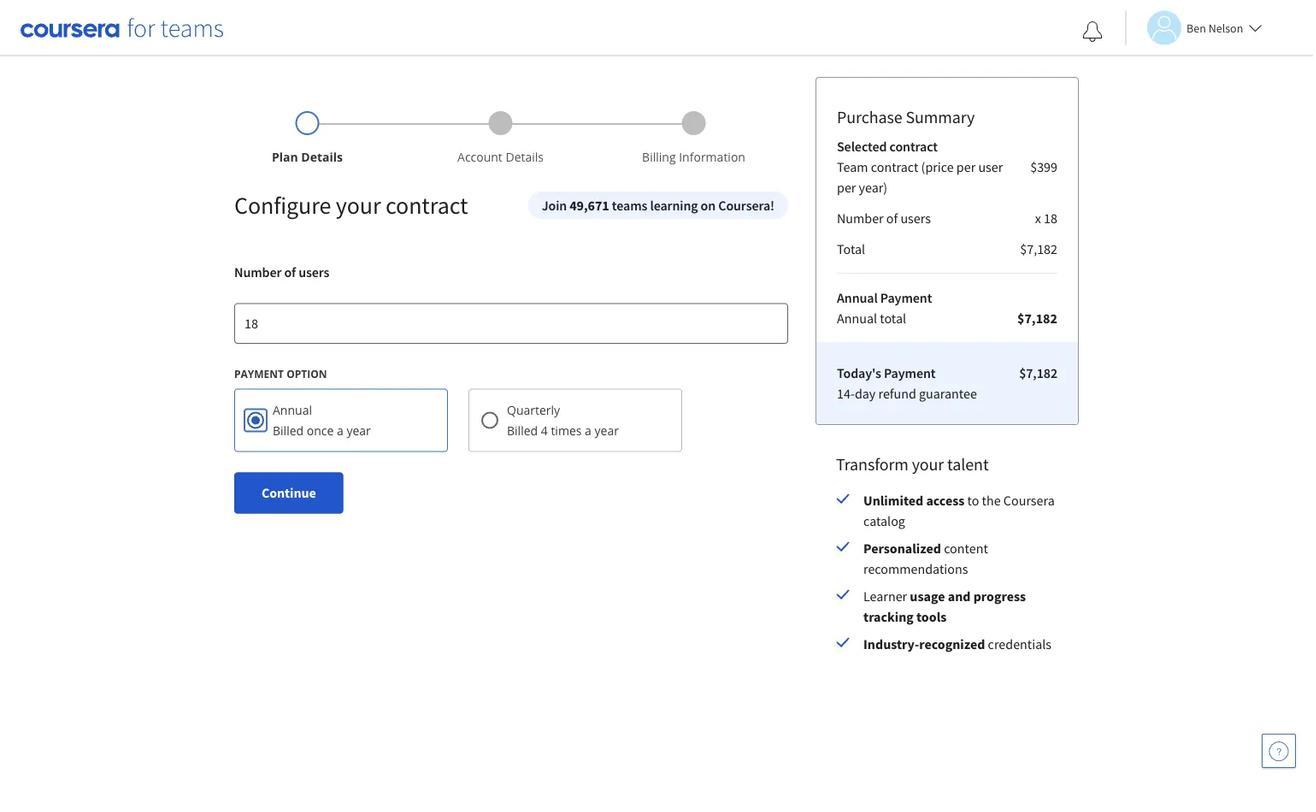 Task type: locate. For each thing, give the bounding box(es) containing it.
payment up 14-day refund guarantee
[[885, 364, 936, 382]]

user
[[979, 158, 1004, 175]]

annual down annual payment
[[837, 310, 878, 327]]

billed for billed 4 times a year
[[507, 423, 538, 439]]

to
[[968, 492, 980, 509]]

annual inside annual billed once a year
[[273, 402, 312, 418]]

contract down "purchase summary"
[[890, 138, 938, 155]]

users down team contract (price per user per year) at right top
[[901, 210, 932, 227]]

billed left the once
[[273, 423, 304, 439]]

your down plan details
[[336, 190, 381, 220]]

1 vertical spatial annual
[[837, 310, 878, 327]]

once
[[307, 423, 334, 439]]

0 horizontal spatial of
[[284, 263, 296, 281]]

0 vertical spatial number of users
[[837, 210, 932, 227]]

0 vertical spatial per
[[957, 158, 976, 175]]

join 49,671 teams learning on coursera!
[[542, 197, 775, 214]]

49,671
[[570, 197, 610, 214]]

tools
[[917, 608, 947, 625]]

2 billed from the left
[[507, 423, 538, 439]]

users
[[901, 210, 932, 227], [299, 263, 330, 281]]

a
[[337, 423, 344, 439], [585, 423, 592, 439]]

$7,182 for payment
[[1020, 364, 1058, 382]]

number of users
[[837, 210, 932, 227], [234, 263, 330, 281]]

$7,182
[[1021, 240, 1058, 257], [1018, 310, 1058, 327], [1020, 364, 1058, 382]]

1 vertical spatial contract
[[872, 158, 919, 175]]

the
[[983, 492, 1001, 509]]

contract
[[890, 138, 938, 155], [872, 158, 919, 175], [386, 190, 468, 220]]

2 vertical spatial annual
[[273, 402, 312, 418]]

0 vertical spatial contract
[[890, 138, 938, 155]]

1 horizontal spatial a
[[585, 423, 592, 439]]

0 vertical spatial your
[[336, 190, 381, 220]]

billed inside quarterly billed 4 times a year
[[507, 423, 538, 439]]

your for configure
[[336, 190, 381, 220]]

learner
[[864, 588, 911, 605]]

year right 'times'
[[595, 423, 619, 439]]

Number of users text field
[[234, 303, 789, 344]]

payment for annual payment
[[881, 289, 933, 306]]

a right 'times'
[[585, 423, 592, 439]]

contract down the account
[[386, 190, 468, 220]]

0 horizontal spatial number of users
[[234, 263, 330, 281]]

plan details
[[272, 149, 343, 165]]

billed
[[273, 423, 304, 439], [507, 423, 538, 439]]

details right plan
[[301, 149, 343, 165]]

annual payment
[[837, 289, 933, 306]]

account details
[[458, 149, 544, 165]]

0 horizontal spatial per
[[837, 179, 857, 196]]

details right the account
[[506, 149, 544, 165]]

team contract (price per user per year)
[[837, 158, 1004, 196]]

1 vertical spatial $7,182
[[1018, 310, 1058, 327]]

contract for team
[[872, 158, 919, 175]]

coursera!
[[719, 197, 775, 214]]

4
[[541, 423, 548, 439]]

1 horizontal spatial per
[[957, 158, 976, 175]]

billing
[[642, 149, 676, 165]]

0 horizontal spatial billed
[[273, 423, 304, 439]]

1 horizontal spatial of
[[887, 210, 898, 227]]

0 vertical spatial users
[[901, 210, 932, 227]]

recognized
[[920, 636, 986, 653]]

content
[[945, 540, 989, 557]]

join
[[542, 197, 567, 214]]

contract inside team contract (price per user per year)
[[872, 158, 919, 175]]

0 vertical spatial of
[[887, 210, 898, 227]]

2 vertical spatial $7,182
[[1020, 364, 1058, 382]]

today's
[[837, 364, 882, 382]]

your
[[336, 190, 381, 220], [912, 454, 945, 475]]

details
[[301, 149, 343, 165], [506, 149, 544, 165]]

today's payment
[[837, 364, 936, 382]]

per
[[957, 158, 976, 175], [837, 179, 857, 196]]

year right the once
[[347, 423, 371, 439]]

your up unlimited access
[[912, 454, 945, 475]]

per left user
[[957, 158, 976, 175]]

1 year from the left
[[347, 423, 371, 439]]

1 vertical spatial users
[[299, 263, 330, 281]]

1 horizontal spatial year
[[595, 423, 619, 439]]

payment
[[881, 289, 933, 306], [885, 364, 936, 382], [234, 367, 284, 381]]

ben
[[1187, 20, 1207, 36]]

number
[[837, 210, 884, 227], [234, 263, 282, 281]]

year
[[347, 423, 371, 439], [595, 423, 619, 439]]

0 vertical spatial annual
[[837, 289, 878, 306]]

usage
[[911, 588, 946, 605]]

0 vertical spatial number
[[837, 210, 884, 227]]

2 a from the left
[[585, 423, 592, 439]]

1 horizontal spatial billed
[[507, 423, 538, 439]]

and
[[948, 588, 971, 605]]

billed left 4
[[507, 423, 538, 439]]

a right the once
[[337, 423, 344, 439]]

of
[[887, 210, 898, 227], [284, 263, 296, 281]]

18
[[1045, 210, 1058, 227]]

14-
[[837, 385, 855, 402]]

purchase
[[837, 107, 903, 128]]

1 vertical spatial per
[[837, 179, 857, 196]]

1 vertical spatial number
[[234, 263, 282, 281]]

of down configure on the left
[[284, 263, 296, 281]]

0 horizontal spatial a
[[337, 423, 344, 439]]

payment up total
[[881, 289, 933, 306]]

x
[[1036, 210, 1042, 227]]

0 horizontal spatial year
[[347, 423, 371, 439]]

billed inside annual billed once a year
[[273, 423, 304, 439]]

selected contract
[[837, 138, 938, 155]]

your for transform
[[912, 454, 945, 475]]

payment left option
[[234, 367, 284, 381]]

number of users down configure on the left
[[234, 263, 330, 281]]

number of users down year)
[[837, 210, 932, 227]]

contract for selected
[[890, 138, 938, 155]]

per down team
[[837, 179, 857, 196]]

contract down the selected contract
[[872, 158, 919, 175]]

2 details from the left
[[506, 149, 544, 165]]

annual up the once
[[273, 402, 312, 418]]

annual for annual total
[[837, 310, 878, 327]]

number up total
[[837, 210, 884, 227]]

annual up the annual total
[[837, 289, 878, 306]]

configure your contract
[[234, 190, 468, 220]]

2 vertical spatial contract
[[386, 190, 468, 220]]

1 horizontal spatial your
[[912, 454, 945, 475]]

1 billed from the left
[[273, 423, 304, 439]]

1 horizontal spatial details
[[506, 149, 544, 165]]

of down year)
[[887, 210, 898, 227]]

2 year from the left
[[595, 423, 619, 439]]

1 vertical spatial your
[[912, 454, 945, 475]]

day
[[855, 385, 876, 402]]

1 details from the left
[[301, 149, 343, 165]]

industry-
[[864, 636, 920, 653]]

$399
[[1031, 158, 1058, 175]]

annual billed once a year
[[273, 402, 371, 439]]

x 18
[[1036, 210, 1058, 227]]

number down configure on the left
[[234, 263, 282, 281]]

show notifications image
[[1083, 21, 1104, 42]]

coursera
[[1004, 492, 1055, 509]]

times
[[551, 423, 582, 439]]

1 a from the left
[[337, 423, 344, 439]]

1 horizontal spatial number
[[837, 210, 884, 227]]

users down configure on the left
[[299, 263, 330, 281]]

1 horizontal spatial users
[[901, 210, 932, 227]]

0 horizontal spatial details
[[301, 149, 343, 165]]

ben nelson button
[[1126, 11, 1263, 45]]

unlimited access
[[864, 492, 965, 509]]

annual
[[837, 289, 878, 306], [837, 310, 878, 327], [273, 402, 312, 418]]

0 horizontal spatial your
[[336, 190, 381, 220]]



Task type: describe. For each thing, give the bounding box(es) containing it.
access
[[927, 492, 965, 509]]

industry-recognized credentials
[[864, 636, 1052, 653]]

credentials
[[989, 636, 1052, 653]]

continue button
[[234, 473, 344, 514]]

0 horizontal spatial number
[[234, 263, 282, 281]]

year inside annual billed once a year
[[347, 423, 371, 439]]

quarterly
[[507, 402, 560, 418]]

quarterly billed 4 times a year
[[507, 402, 619, 439]]

$7,182 for total
[[1018, 310, 1058, 327]]

teams
[[612, 197, 648, 214]]

account
[[458, 149, 503, 165]]

refund
[[879, 385, 917, 402]]

annual for annual payment
[[837, 289, 878, 306]]

transform your talent
[[837, 454, 989, 475]]

learning
[[650, 197, 699, 214]]

transform
[[837, 454, 909, 475]]

recommendations
[[864, 560, 969, 577]]

information
[[679, 149, 746, 165]]

0 vertical spatial $7,182
[[1021, 240, 1058, 257]]

content recommendations
[[864, 540, 989, 577]]

billed for billed once a year
[[273, 423, 304, 439]]

option
[[287, 367, 327, 381]]

1 vertical spatial number of users
[[234, 263, 330, 281]]

0 horizontal spatial users
[[299, 263, 330, 281]]

ben nelson
[[1187, 20, 1244, 36]]

summary
[[906, 107, 975, 128]]

a inside quarterly billed 4 times a year
[[585, 423, 592, 439]]

annual total
[[837, 310, 907, 327]]

guarantee
[[920, 385, 978, 402]]

details for plan details
[[301, 149, 343, 165]]

year)
[[859, 179, 888, 196]]

14-day refund guarantee
[[837, 385, 978, 402]]

1 horizontal spatial number of users
[[837, 210, 932, 227]]

purchase summary
[[837, 107, 975, 128]]

talent
[[948, 454, 989, 475]]

details for account details
[[506, 149, 544, 165]]

total
[[880, 310, 907, 327]]

(price
[[922, 158, 954, 175]]

1 vertical spatial of
[[284, 263, 296, 281]]

selected
[[837, 138, 887, 155]]

help center image
[[1269, 741, 1290, 761]]

year inside quarterly billed 4 times a year
[[595, 423, 619, 439]]

nelson
[[1209, 20, 1244, 36]]

a inside annual billed once a year
[[337, 423, 344, 439]]

billing information
[[642, 149, 746, 165]]

on
[[701, 197, 716, 214]]

unlimited
[[864, 492, 924, 509]]

payment option
[[234, 367, 327, 381]]

personalized
[[864, 540, 942, 557]]

team
[[837, 158, 869, 175]]

plan
[[272, 149, 298, 165]]

coursera image
[[21, 14, 223, 41]]

catalog
[[864, 512, 906, 530]]

to the coursera catalog
[[864, 492, 1055, 530]]

usage and progress tracking tools
[[864, 588, 1027, 625]]

continue
[[262, 485, 316, 502]]

tracking
[[864, 608, 914, 625]]

payment for today's payment
[[885, 364, 936, 382]]

configure
[[234, 190, 331, 220]]

total
[[837, 240, 866, 257]]

progress
[[974, 588, 1027, 605]]



Task type: vqa. For each thing, say whether or not it's contained in the screenshot.
available within try for free: enroll to start your 7-day full access free trial financial aid available
no



